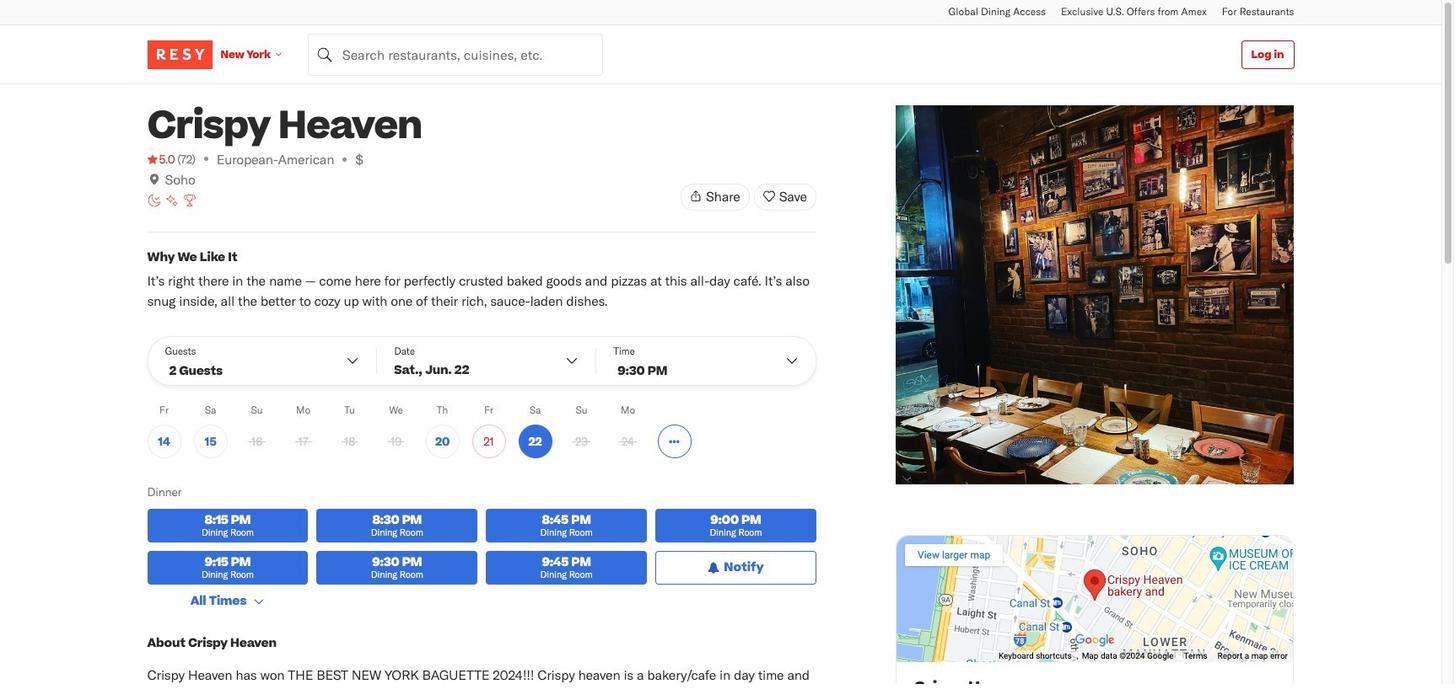 Task type: locate. For each thing, give the bounding box(es) containing it.
Search restaurants, cuisines, etc. text field
[[308, 33, 603, 76]]

5.0 out of 5 stars image
[[147, 151, 175, 168]]

None field
[[308, 33, 603, 76]]



Task type: vqa. For each thing, say whether or not it's contained in the screenshot.
5.0 out of 5 stars icon
yes



